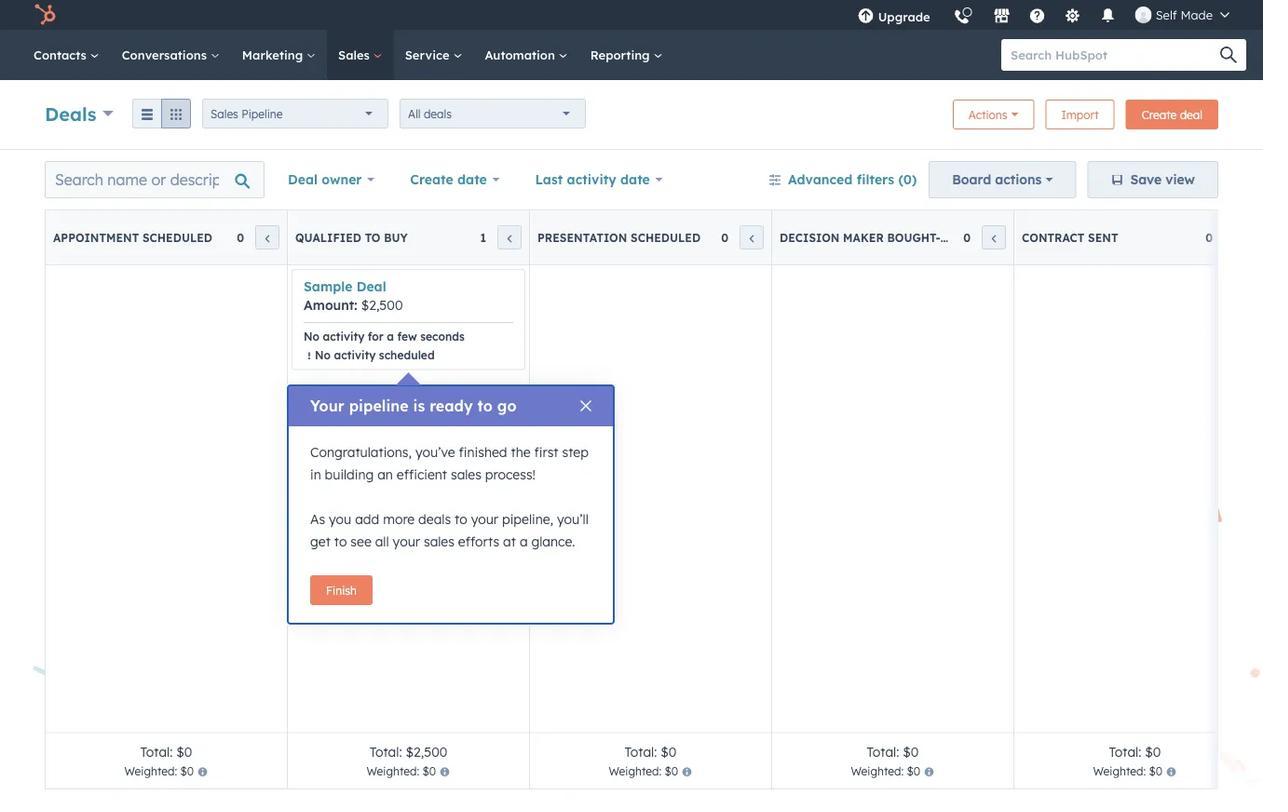 Task type: locate. For each thing, give the bounding box(es) containing it.
:
[[354, 297, 357, 314]]

no for no activity for a few seconds
[[304, 329, 320, 343]]

sales pipeline button
[[202, 99, 389, 129]]

marketing
[[242, 47, 307, 62]]

4 0 from the left
[[1206, 231, 1213, 245]]

0 vertical spatial a
[[387, 329, 394, 343]]

sales left pipeline
[[211, 107, 238, 121]]

marketplaces button
[[983, 0, 1022, 30]]

2 horizontal spatial scheduled
[[631, 231, 701, 245]]

to left go
[[478, 397, 493, 416]]

activity right last at the top
[[567, 171, 617, 188]]

0 horizontal spatial create
[[410, 171, 454, 188]]

deals inside popup button
[[424, 107, 452, 121]]

1 0 from the left
[[237, 231, 244, 245]]

as you add more deals to your pipeline, you'll get to see all your sales efforts at a glance.
[[310, 512, 589, 550]]

import button
[[1046, 100, 1115, 130]]

you've
[[416, 445, 455, 461]]

amount
[[304, 297, 354, 314]]

for
[[368, 329, 384, 343]]

3 weighted: from the left
[[609, 765, 662, 779]]

congratulations,
[[310, 445, 412, 461]]

decision
[[780, 231, 840, 245]]

sales left efforts
[[424, 534, 455, 550]]

5 weighted: from the left
[[1093, 765, 1146, 779]]

1 vertical spatial activity
[[323, 329, 365, 343]]

presentation
[[538, 231, 628, 245]]

1 date from the left
[[458, 171, 487, 188]]

1 horizontal spatial create
[[1142, 108, 1177, 122]]

deal
[[288, 171, 318, 188], [357, 279, 387, 295]]

Search name or description search field
[[45, 161, 265, 198]]

all deals button
[[400, 99, 586, 129]]

scheduled right "presentation"
[[631, 231, 701, 245]]

self made
[[1156, 7, 1213, 22]]

0 vertical spatial $2,500
[[361, 297, 403, 314]]

buy
[[384, 231, 408, 245]]

settings link
[[1054, 0, 1093, 30]]

menu
[[847, 0, 1241, 37]]

1 total: from the left
[[140, 744, 173, 760]]

activity for scheduled
[[334, 348, 376, 362]]

0 down save view button
[[1206, 231, 1213, 245]]

pipeline
[[242, 107, 283, 121]]

sales pipeline
[[211, 107, 283, 121]]

weighted: for decision
[[851, 765, 904, 779]]

0
[[237, 231, 244, 245], [721, 231, 729, 245], [964, 231, 971, 245], [1206, 231, 1213, 245]]

deal inside popup button
[[288, 171, 318, 188]]

0 left the qualified
[[237, 231, 244, 245]]

0 vertical spatial create
[[1142, 108, 1177, 122]]

efficient
[[397, 467, 447, 483]]

finish
[[326, 584, 357, 598]]

your down more
[[393, 534, 420, 550]]

decision maker bought-in
[[780, 231, 956, 245]]

create for create deal
[[1142, 108, 1177, 122]]

1 horizontal spatial deal
[[357, 279, 387, 295]]

upgrade image
[[858, 8, 875, 25]]

1 vertical spatial your
[[393, 534, 420, 550]]

group inside deals banner
[[132, 99, 191, 129]]

sales inside as you add more deals to your pipeline, you'll get to see all your sales efforts at a glance.
[[424, 534, 455, 550]]

menu containing self made
[[847, 0, 1241, 37]]

deals right more
[[419, 512, 451, 528]]

weighted: for qualified
[[367, 765, 420, 779]]

1 horizontal spatial date
[[621, 171, 650, 188]]

scheduled down few
[[379, 348, 435, 362]]

to right get
[[334, 534, 347, 550]]

upgrade
[[878, 9, 931, 24]]

2 weighted: from the left
[[367, 765, 420, 779]]

contacts
[[34, 47, 90, 62]]

weighted: for presentation
[[609, 765, 662, 779]]

weighted: $0 for qualified
[[367, 765, 436, 779]]

create down all deals
[[410, 171, 454, 188]]

total: for contract
[[1109, 744, 1142, 760]]

last
[[535, 171, 563, 188]]

0 vertical spatial your
[[471, 512, 499, 528]]

1 horizontal spatial a
[[520, 534, 528, 550]]

1 horizontal spatial scheduled
[[379, 348, 435, 362]]

activity left for
[[323, 329, 365, 343]]

sales left service on the left top of the page
[[338, 47, 373, 62]]

0 vertical spatial deal
[[288, 171, 318, 188]]

create date button
[[398, 161, 512, 198]]

deals right all
[[424, 107, 452, 121]]

date inside "popup button"
[[458, 171, 487, 188]]

0 left decision
[[721, 231, 729, 245]]

date inside popup button
[[621, 171, 650, 188]]

1 vertical spatial create
[[410, 171, 454, 188]]

0 right in
[[964, 231, 971, 245]]

an
[[378, 467, 393, 483]]

weighted: $0 for presentation
[[609, 765, 679, 779]]

0 horizontal spatial scheduled
[[143, 231, 212, 245]]

2 total: from the left
[[370, 744, 402, 760]]

calling icon button
[[947, 2, 978, 29]]

total: $2,500
[[370, 744, 448, 760]]

activity
[[567, 171, 617, 188], [323, 329, 365, 343], [334, 348, 376, 362]]

board
[[953, 171, 992, 188]]

0 horizontal spatial sales
[[211, 107, 238, 121]]

sales inside sales pipeline popup button
[[211, 107, 238, 121]]

0 for appointment scheduled
[[237, 231, 244, 245]]

sent
[[1089, 231, 1119, 245]]

0 vertical spatial activity
[[567, 171, 617, 188]]

deals inside as you add more deals to your pipeline, you'll get to see all your sales efforts at a glance.
[[419, 512, 451, 528]]

advanced filters (0)
[[788, 171, 917, 188]]

maker
[[843, 231, 884, 245]]

your
[[471, 512, 499, 528], [393, 534, 420, 550]]

$2,500
[[361, 297, 403, 314], [406, 744, 448, 760]]

date up "presentation scheduled"
[[621, 171, 650, 188]]

4 total: from the left
[[867, 744, 900, 760]]

4 weighted: from the left
[[851, 765, 904, 779]]

2 0 from the left
[[721, 231, 729, 245]]

to
[[365, 231, 381, 245], [478, 397, 493, 416], [455, 512, 468, 528], [334, 534, 347, 550]]

0 horizontal spatial $2,500
[[361, 297, 403, 314]]

activity down for
[[334, 348, 376, 362]]

scheduled for appointment scheduled
[[143, 231, 212, 245]]

create left deal
[[1142, 108, 1177, 122]]

a right at
[[520, 534, 528, 550]]

1 vertical spatial deals
[[419, 512, 451, 528]]

deal left owner
[[288, 171, 318, 188]]

save view button
[[1088, 161, 1219, 198]]

your pipeline is ready to go
[[310, 397, 517, 416]]

more
[[383, 512, 415, 528]]

0 horizontal spatial date
[[458, 171, 487, 188]]

0 horizontal spatial your
[[393, 534, 420, 550]]

0 vertical spatial deals
[[424, 107, 452, 121]]

to up efforts
[[455, 512, 468, 528]]

sales down finished
[[451, 467, 482, 483]]

activity for date
[[567, 171, 617, 188]]

1 vertical spatial sales
[[424, 534, 455, 550]]

1 vertical spatial deal
[[357, 279, 387, 295]]

3 total: from the left
[[625, 744, 657, 760]]

create inside button
[[1142, 108, 1177, 122]]

total:
[[140, 744, 173, 760], [370, 744, 402, 760], [625, 744, 657, 760], [867, 744, 900, 760], [1109, 744, 1142, 760]]

total: $0 for contract
[[1109, 744, 1162, 760]]

1 vertical spatial no
[[315, 348, 331, 362]]

create deal button
[[1126, 100, 1219, 130]]

1 vertical spatial sales
[[211, 107, 238, 121]]

conversations link
[[111, 30, 231, 80]]

total: $0
[[140, 744, 192, 760], [625, 744, 677, 760], [867, 744, 919, 760], [1109, 744, 1162, 760]]

3 0 from the left
[[964, 231, 971, 245]]

1 vertical spatial a
[[520, 534, 528, 550]]

in
[[310, 467, 321, 483]]

activity for for
[[323, 329, 365, 343]]

help image
[[1029, 8, 1046, 25]]

2 total: $0 from the left
[[625, 744, 677, 760]]

close image
[[581, 401, 592, 412]]

hubspot image
[[34, 4, 56, 26]]

0 for decision maker bought-in
[[964, 231, 971, 245]]

deal up :
[[357, 279, 387, 295]]

first
[[534, 445, 559, 461]]

appointment scheduled
[[53, 231, 212, 245]]

activity inside popup button
[[567, 171, 617, 188]]

search image
[[1221, 47, 1238, 63]]

total: for appointment
[[140, 744, 173, 760]]

glance.
[[532, 534, 575, 550]]

1 vertical spatial $2,500
[[406, 744, 448, 760]]

your up efforts
[[471, 512, 499, 528]]

1 weighted: $0 from the left
[[124, 765, 194, 779]]

scheduled down search name or description search box
[[143, 231, 212, 245]]

1 total: $0 from the left
[[140, 744, 192, 760]]

2 vertical spatial activity
[[334, 348, 376, 362]]

at
[[503, 534, 516, 550]]

2 weighted: $0 from the left
[[367, 765, 436, 779]]

sample deal amount : $2,500
[[304, 279, 403, 314]]

1 horizontal spatial your
[[471, 512, 499, 528]]

0 vertical spatial sales
[[338, 47, 373, 62]]

0 vertical spatial sales
[[451, 467, 482, 483]]

2 date from the left
[[621, 171, 650, 188]]

you
[[329, 512, 352, 528]]

1 horizontal spatial sales
[[338, 47, 373, 62]]

hubspot link
[[22, 4, 70, 26]]

efforts
[[458, 534, 500, 550]]

group
[[132, 99, 191, 129]]

step
[[562, 445, 589, 461]]

0 horizontal spatial a
[[387, 329, 394, 343]]

ruby anderson image
[[1136, 7, 1152, 23]]

weighted:
[[124, 765, 177, 779], [367, 765, 420, 779], [609, 765, 662, 779], [851, 765, 904, 779], [1093, 765, 1146, 779]]

scheduled for presentation scheduled
[[631, 231, 701, 245]]

5 weighted: $0 from the left
[[1093, 765, 1163, 779]]

get
[[310, 534, 331, 550]]

3 weighted: $0 from the left
[[609, 765, 679, 779]]

5 total: from the left
[[1109, 744, 1142, 760]]

0 horizontal spatial deal
[[288, 171, 318, 188]]

date up 1
[[458, 171, 487, 188]]

deal inside sample deal amount : $2,500
[[357, 279, 387, 295]]

board actions
[[953, 171, 1042, 188]]

0 vertical spatial no
[[304, 329, 320, 343]]

4 weighted: $0 from the left
[[851, 765, 921, 779]]

1 weighted: from the left
[[124, 765, 177, 779]]

no for no activity scheduled
[[315, 348, 331, 362]]

made
[[1181, 7, 1213, 22]]

a
[[387, 329, 394, 343], [520, 534, 528, 550]]

filters
[[857, 171, 895, 188]]

3 total: $0 from the left
[[867, 744, 919, 760]]

no activity scheduled
[[315, 348, 435, 362]]

weighted: $0 for appointment
[[124, 765, 194, 779]]

deals
[[45, 102, 97, 125]]

4 total: $0 from the left
[[1109, 744, 1162, 760]]

create inside "popup button"
[[410, 171, 454, 188]]

reporting
[[591, 47, 654, 62]]

a right for
[[387, 329, 394, 343]]

$2,500 inside sample deal amount : $2,500
[[361, 297, 403, 314]]



Task type: vqa. For each thing, say whether or not it's contained in the screenshot.
banner
no



Task type: describe. For each thing, give the bounding box(es) containing it.
reporting link
[[579, 30, 674, 80]]

notifications image
[[1100, 8, 1117, 25]]

automation link
[[474, 30, 579, 80]]

1
[[480, 231, 486, 245]]

you'll
[[557, 512, 589, 528]]

congratulations, you've finished the first step in building an efficient sales process!
[[310, 445, 589, 483]]

appointment
[[53, 231, 139, 245]]

marketplaces image
[[994, 8, 1011, 25]]

last activity date button
[[523, 161, 675, 198]]

all
[[408, 107, 421, 121]]

all deals
[[408, 107, 452, 121]]

weighted: $0 for decision
[[851, 765, 921, 779]]

is
[[413, 397, 425, 416]]

the
[[511, 445, 531, 461]]

sales for sales
[[338, 47, 373, 62]]

create date
[[410, 171, 487, 188]]

finish button
[[310, 576, 373, 606]]

as
[[310, 512, 325, 528]]

deals banner
[[45, 94, 1219, 130]]

go
[[497, 397, 517, 416]]

pipeline
[[349, 397, 409, 416]]

actions
[[995, 171, 1042, 188]]

notifications button
[[1093, 0, 1125, 30]]

contract sent
[[1022, 231, 1119, 245]]

total: $0 for appointment
[[140, 744, 192, 760]]

to left "buy"
[[365, 231, 381, 245]]

import
[[1062, 108, 1099, 122]]

save view
[[1131, 171, 1196, 188]]

self made button
[[1125, 0, 1241, 30]]

deals button
[[45, 100, 114, 127]]

calling icon image
[[954, 9, 971, 26]]

sales for sales pipeline
[[211, 107, 238, 121]]

total: for presentation
[[625, 744, 657, 760]]

settings image
[[1065, 8, 1082, 25]]

service link
[[394, 30, 474, 80]]

qualified to buy
[[295, 231, 408, 245]]

view
[[1166, 171, 1196, 188]]

weighted: $0 for contract
[[1093, 765, 1163, 779]]

Search HubSpot search field
[[1002, 39, 1230, 71]]

add
[[355, 512, 379, 528]]

ready
[[430, 397, 473, 416]]

automation
[[485, 47, 559, 62]]

total: $0 for decision
[[867, 744, 919, 760]]

1 horizontal spatial $2,500
[[406, 744, 448, 760]]

building
[[325, 467, 374, 483]]

create deal
[[1142, 108, 1203, 122]]

marketing link
[[231, 30, 327, 80]]

in
[[941, 231, 956, 245]]

service
[[405, 47, 453, 62]]

finished
[[459, 445, 507, 461]]

create for create date
[[410, 171, 454, 188]]

help button
[[1022, 0, 1054, 30]]

total: for decision
[[867, 744, 900, 760]]

no activity for a few seconds
[[304, 329, 465, 343]]

deal owner button
[[276, 161, 387, 198]]

total: for qualified
[[370, 744, 402, 760]]

process!
[[485, 467, 536, 483]]

a inside as you add more deals to your pipeline, you'll get to see all your sales efforts at a glance.
[[520, 534, 528, 550]]

advanced filters (0) button
[[757, 161, 929, 198]]

0 for presentation scheduled
[[721, 231, 729, 245]]

self
[[1156, 7, 1178, 22]]

bought-
[[888, 231, 941, 245]]

search button
[[1211, 39, 1247, 71]]

conversations
[[122, 47, 210, 62]]

weighted: for contract
[[1093, 765, 1146, 779]]

few
[[398, 329, 417, 343]]

deal owner
[[288, 171, 362, 188]]

sample deal link
[[304, 279, 387, 295]]

actions
[[969, 108, 1008, 122]]

all
[[375, 534, 389, 550]]

last activity date
[[535, 171, 650, 188]]

sales inside the congratulations, you've finished the first step in building an efficient sales process!
[[451, 467, 482, 483]]

(0)
[[899, 171, 917, 188]]

total: $0 for presentation
[[625, 744, 677, 760]]

sales link
[[327, 30, 394, 80]]

contract
[[1022, 231, 1085, 245]]

deal
[[1180, 108, 1203, 122]]

save
[[1131, 171, 1162, 188]]

your
[[310, 397, 345, 416]]

pipeline,
[[502, 512, 554, 528]]

weighted: for appointment
[[124, 765, 177, 779]]

presentation scheduled
[[538, 231, 701, 245]]

board actions button
[[929, 161, 1077, 198]]

see
[[351, 534, 372, 550]]



